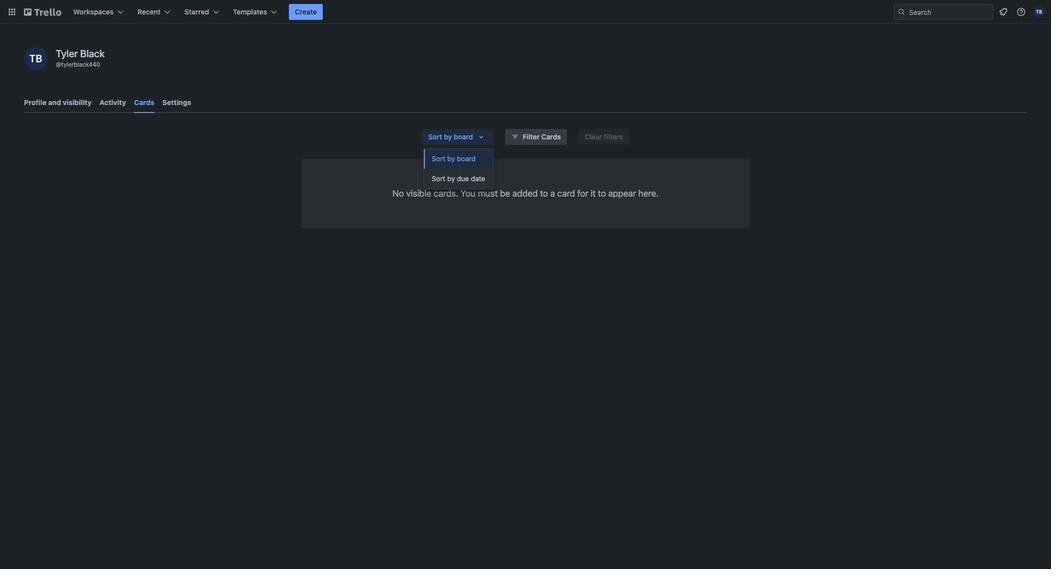 Task type: vqa. For each thing, say whether or not it's contained in the screenshot.
Clear filters button
yes



Task type: locate. For each thing, give the bounding box(es) containing it.
menu
[[424, 149, 494, 189]]

be
[[500, 188, 511, 199]]

you
[[461, 188, 476, 199]]

cards link
[[134, 94, 154, 113]]

no visible cards. you must be added to a card for it to appear here.
[[393, 188, 659, 199]]

create button
[[289, 4, 323, 20]]

open information menu image
[[1017, 7, 1027, 17]]

clear filters button
[[579, 129, 629, 145]]

1 vertical spatial cards
[[542, 133, 561, 141]]

board up due
[[457, 155, 476, 163]]

board inside popup button
[[454, 133, 473, 141]]

cards right activity
[[134, 98, 154, 107]]

1 vertical spatial by
[[448, 155, 455, 163]]

sort by due date button
[[424, 169, 494, 189]]

filter cards
[[523, 133, 561, 141]]

board
[[454, 133, 473, 141], [457, 155, 476, 163]]

2 to from the left
[[598, 188, 606, 199]]

to
[[540, 188, 548, 199], [598, 188, 606, 199]]

cards right filter
[[542, 133, 561, 141]]

cards
[[134, 98, 154, 107], [542, 133, 561, 141]]

board for sort by board button
[[457, 155, 476, 163]]

due
[[457, 174, 469, 183]]

sort by board inside button
[[432, 155, 476, 163]]

sort by board up 'sort by due date'
[[432, 155, 476, 163]]

tylerblack440
[[61, 61, 100, 68]]

2 vertical spatial sort
[[432, 174, 446, 183]]

sort inside popup button
[[428, 133, 442, 141]]

by inside popup button
[[444, 133, 452, 141]]

1 horizontal spatial to
[[598, 188, 606, 199]]

card
[[558, 188, 576, 199]]

sort by board
[[428, 133, 473, 141], [432, 155, 476, 163]]

sort by board inside popup button
[[428, 133, 473, 141]]

sort by board up sort by board button
[[428, 133, 473, 141]]

1 horizontal spatial cards
[[542, 133, 561, 141]]

@
[[56, 61, 61, 68]]

tyler black (tylerblack440) image
[[24, 47, 48, 71]]

sort up sort by board button
[[428, 133, 442, 141]]

0 vertical spatial sort by board
[[428, 133, 473, 141]]

2 vertical spatial by
[[448, 174, 455, 183]]

settings link
[[162, 94, 191, 112]]

for
[[578, 188, 589, 199]]

1 to from the left
[[540, 188, 548, 199]]

by
[[444, 133, 452, 141], [448, 155, 455, 163], [448, 174, 455, 183]]

sort up 'sort by due date'
[[432, 155, 446, 163]]

0 vertical spatial by
[[444, 133, 452, 141]]

activity
[[100, 98, 126, 107]]

sort up cards.
[[432, 174, 446, 183]]

0 vertical spatial cards
[[134, 98, 154, 107]]

0 vertical spatial board
[[454, 133, 473, 141]]

1 vertical spatial board
[[457, 155, 476, 163]]

by up 'sort by due date'
[[448, 155, 455, 163]]

1 vertical spatial sort by board
[[432, 155, 476, 163]]

by up sort by board button
[[444, 133, 452, 141]]

profile and visibility
[[24, 98, 92, 107]]

sort
[[428, 133, 442, 141], [432, 155, 446, 163], [432, 174, 446, 183]]

0 horizontal spatial to
[[540, 188, 548, 199]]

sort for sort by board popup button
[[428, 133, 442, 141]]

to left a
[[540, 188, 548, 199]]

board inside button
[[457, 155, 476, 163]]

to right it
[[598, 188, 606, 199]]

1 vertical spatial sort
[[432, 155, 446, 163]]

0 vertical spatial sort
[[428, 133, 442, 141]]

by left due
[[448, 174, 455, 183]]

recent
[[138, 7, 161, 16]]

settings
[[162, 98, 191, 107]]

board up sort by board button
[[454, 133, 473, 141]]



Task type: describe. For each thing, give the bounding box(es) containing it.
tyler
[[56, 48, 78, 59]]

sort by board button
[[424, 149, 494, 169]]

must
[[478, 188, 498, 199]]

templates
[[233, 7, 267, 16]]

Search field
[[906, 4, 994, 19]]

sort by board for sort by board button
[[432, 155, 476, 163]]

tyler black (tylerblack440) image
[[1034, 6, 1046, 18]]

profile
[[24, 98, 46, 107]]

filter cards button
[[505, 129, 567, 145]]

by for sort by board button
[[448, 155, 455, 163]]

cards inside button
[[542, 133, 561, 141]]

sort by due date
[[432, 174, 486, 183]]

starred button
[[179, 4, 225, 20]]

sort for sort by due date button
[[432, 174, 446, 183]]

by for sort by board popup button
[[444, 133, 452, 141]]

tyler black @ tylerblack440
[[56, 48, 105, 68]]

search image
[[898, 8, 906, 16]]

starred
[[185, 7, 209, 16]]

cards.
[[434, 188, 459, 199]]

templates button
[[227, 4, 283, 20]]

profile and visibility link
[[24, 94, 92, 112]]

back to home image
[[24, 4, 61, 20]]

clear
[[585, 133, 603, 141]]

recent button
[[132, 4, 177, 20]]

0 notifications image
[[998, 6, 1010, 18]]

and
[[48, 98, 61, 107]]

date
[[471, 174, 486, 183]]

appear
[[609, 188, 637, 199]]

activity link
[[100, 94, 126, 112]]

create
[[295, 7, 317, 16]]

menu containing sort by board
[[424, 149, 494, 189]]

black
[[80, 48, 105, 59]]

clear filters
[[585, 133, 623, 141]]

no
[[393, 188, 404, 199]]

workspaces button
[[67, 4, 130, 20]]

visible
[[406, 188, 432, 199]]

by for sort by due date button
[[448, 174, 455, 183]]

added
[[513, 188, 538, 199]]

filters
[[604, 133, 623, 141]]

a
[[551, 188, 555, 199]]

0 horizontal spatial cards
[[134, 98, 154, 107]]

primary element
[[0, 0, 1052, 24]]

sort by board button
[[422, 129, 493, 145]]

sort for sort by board button
[[432, 155, 446, 163]]

sort by board for sort by board popup button
[[428, 133, 473, 141]]

workspaces
[[73, 7, 114, 16]]

it
[[591, 188, 596, 199]]

filter
[[523, 133, 540, 141]]

board for sort by board popup button
[[454, 133, 473, 141]]

visibility
[[63, 98, 92, 107]]

here.
[[639, 188, 659, 199]]



